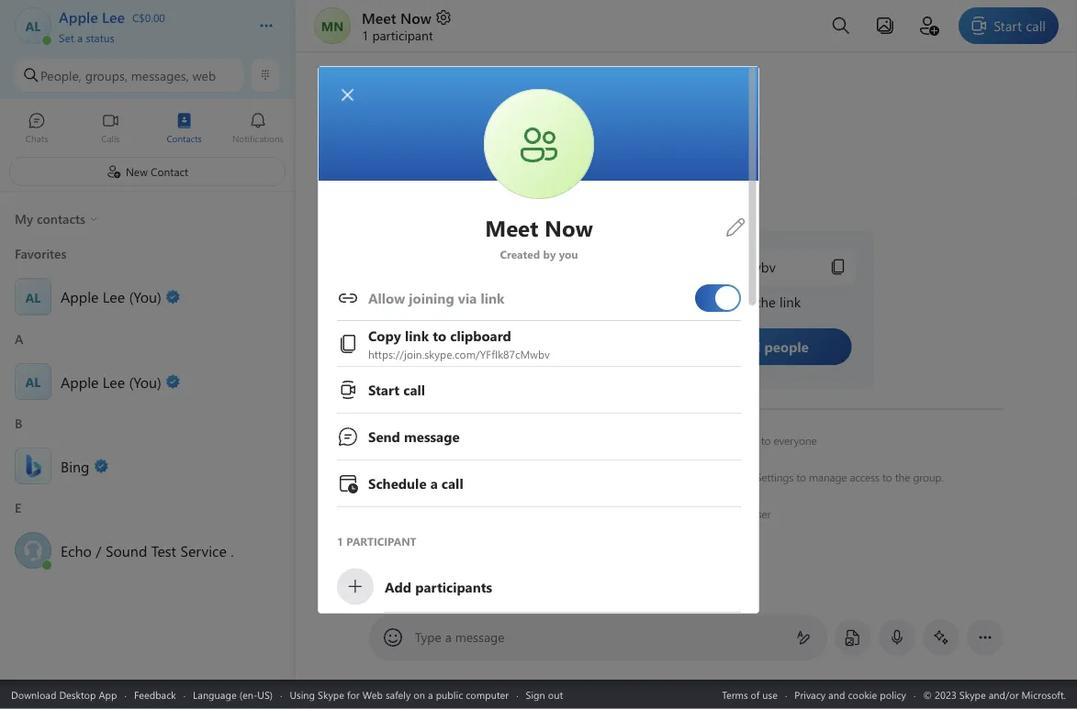 Task type: locate. For each thing, give the bounding box(es) containing it.
(you) inside a group
[[129, 372, 162, 392]]

(you) up a group
[[129, 287, 162, 307]]

to right the go
[[711, 470, 721, 485]]

conversation
[[574, 470, 633, 485]]

(en-
[[239, 688, 257, 702]]

(you) inside favorites group
[[129, 287, 162, 307]]

the left group.
[[895, 470, 910, 485]]

apple inside a group
[[61, 372, 99, 392]]

a group
[[0, 325, 295, 409]]

apple lee (you) inside favorites group
[[61, 287, 162, 307]]

lee up b group
[[103, 372, 125, 392]]

apple lee (you)
[[61, 287, 162, 307], [61, 372, 162, 392]]

everyone
[[774, 433, 817, 448]]

access
[[850, 470, 880, 485]]

groups,
[[85, 67, 128, 84]]

apple lee enabled joining this conversation using a link. go to group settings to manage access to the group.
[[429, 470, 944, 485]]

go
[[694, 470, 708, 485]]

sign out
[[526, 688, 563, 702]]

visible
[[729, 433, 758, 448]]

history
[[694, 433, 726, 448]]

privacy and cookie policy link
[[795, 688, 906, 702]]

terms of use link
[[722, 688, 778, 702]]

favorites group
[[0, 239, 295, 325]]

for
[[347, 688, 360, 702]]

lee
[[103, 287, 125, 307], [103, 372, 125, 392], [460, 470, 476, 485], [632, 507, 649, 522]]

enabled
[[479, 470, 516, 485]]

and
[[828, 688, 845, 702]]

1 (you) from the top
[[129, 287, 162, 307]]

link.
[[673, 470, 692, 485]]

download
[[11, 688, 56, 702]]

1 vertical spatial the
[[895, 470, 910, 485]]

a left link.
[[664, 470, 670, 485]]

0 vertical spatial (you)
[[129, 287, 162, 307]]

to
[[761, 433, 771, 448], [711, 470, 721, 485], [796, 470, 806, 485], [882, 470, 892, 485], [739, 507, 748, 522]]

set
[[59, 30, 74, 45]]

apple lee (you) inside a group
[[61, 372, 162, 392]]

using skype for web safely on a public computer
[[290, 688, 509, 702]]

1 apple lee (you) from the top
[[61, 287, 162, 307]]

using
[[290, 688, 315, 702]]

sign
[[526, 688, 545, 702]]

computer
[[466, 688, 509, 702]]

2 apple lee (you) from the top
[[61, 372, 162, 392]]

sign out link
[[526, 688, 563, 702]]

app
[[99, 688, 117, 702]]

1 horizontal spatial the
[[895, 470, 910, 485]]

people,
[[40, 67, 82, 84]]

e group
[[0, 494, 295, 578]]

(you) up b group
[[129, 372, 162, 392]]

apple
[[61, 287, 99, 307], [61, 372, 99, 392], [429, 470, 457, 485], [602, 507, 630, 522]]

this
[[554, 470, 571, 485]]

messages,
[[131, 67, 189, 84]]

message
[[455, 629, 505, 646]]

apple lee (you) up b group
[[61, 372, 162, 392]]

updated
[[651, 507, 691, 522]]

0 horizontal spatial the
[[654, 433, 669, 448]]

a right set
[[77, 30, 83, 45]]

download desktop app
[[11, 688, 117, 702]]

manage
[[809, 470, 847, 485]]

lee inside favorites group
[[103, 287, 125, 307]]

bing
[[61, 456, 90, 476]]

a right type
[[445, 629, 452, 646]]

2 (you) from the top
[[129, 372, 162, 392]]

(you) for favorites group
[[129, 287, 162, 307]]

terms of use
[[722, 688, 778, 702]]

use
[[762, 688, 778, 702]]

tab list
[[0, 104, 295, 154]]

1 vertical spatial apple lee (you)
[[61, 372, 162, 392]]

the left chat
[[654, 433, 669, 448]]

.
[[231, 541, 234, 561]]

to right access
[[882, 470, 892, 485]]

out
[[548, 688, 563, 702]]

lee inside a group
[[103, 372, 125, 392]]

a
[[77, 30, 83, 45], [664, 470, 670, 485], [445, 629, 452, 646], [428, 688, 433, 702]]

lee up a group
[[103, 287, 125, 307]]

(you)
[[129, 287, 162, 307], [129, 372, 162, 392]]

apple lee (you) up a group
[[61, 287, 162, 307]]

test
[[151, 541, 176, 561]]

a inside button
[[77, 30, 83, 45]]

/
[[96, 541, 102, 561]]

0 vertical spatial apple lee (you)
[[61, 287, 162, 307]]

to right the settings
[[796, 470, 806, 485]]

group
[[724, 470, 753, 485]]

skype
[[318, 688, 344, 702]]

1 vertical spatial (you)
[[129, 372, 162, 392]]

the
[[654, 433, 669, 448], [895, 470, 910, 485]]

meet
[[362, 7, 396, 27]]

Share group via link checkbox
[[695, 277, 741, 319]]

meet now
[[362, 7, 432, 27]]

you
[[558, 247, 578, 261]]

language (en-us)
[[193, 688, 273, 702]]

on
[[414, 688, 425, 702]]



Task type: describe. For each thing, give the bounding box(es) containing it.
made
[[624, 433, 651, 448]]

to right role
[[739, 507, 748, 522]]

web
[[192, 67, 216, 84]]

settings
[[756, 470, 794, 485]]

sound
[[106, 541, 147, 561]]

privacy
[[795, 688, 826, 702]]

status
[[86, 30, 114, 45]]

using
[[636, 470, 662, 485]]

by
[[543, 247, 555, 261]]

created by you
[[499, 247, 578, 261]]

apple inside favorites group
[[61, 287, 99, 307]]

apple lee updated their role to user
[[602, 507, 771, 522]]

set a status button
[[59, 26, 241, 45]]

lee left enabled
[[460, 470, 476, 485]]

echo
[[61, 541, 92, 561]]

set a status
[[59, 30, 114, 45]]

group.
[[913, 470, 944, 485]]

cookie
[[848, 688, 877, 702]]

language
[[193, 688, 237, 702]]

language (en-us) link
[[193, 688, 273, 702]]

type a message
[[415, 629, 505, 646]]

(you) for a group
[[129, 372, 162, 392]]

using skype for web safely on a public computer link
[[290, 688, 509, 702]]

a right on
[[428, 688, 433, 702]]

policy
[[880, 688, 906, 702]]

terms
[[722, 688, 748, 702]]

us)
[[257, 688, 273, 702]]

role
[[718, 507, 736, 522]]

apple lee (you) for a group
[[61, 372, 162, 392]]

feedback
[[134, 688, 176, 702]]

echo / sound test service .
[[61, 541, 234, 561]]

public
[[436, 688, 463, 702]]

of
[[751, 688, 760, 702]]

has
[[605, 433, 621, 448]]

has made the chat history visible to everyone
[[603, 433, 817, 448]]

download desktop app link
[[11, 688, 117, 702]]

feedback link
[[134, 688, 176, 702]]

joining
[[519, 470, 551, 485]]

b group
[[0, 409, 295, 494]]

chat
[[672, 433, 692, 448]]

people, groups, messages, web
[[40, 67, 216, 84]]

lee left updated
[[632, 507, 649, 522]]

desktop
[[59, 688, 96, 702]]

their
[[694, 507, 715, 522]]

safely
[[386, 688, 411, 702]]

privacy and cookie policy
[[795, 688, 906, 702]]

now
[[400, 7, 432, 27]]

created
[[499, 247, 540, 261]]

web
[[362, 688, 383, 702]]

service
[[180, 541, 227, 561]]

0 vertical spatial the
[[654, 433, 669, 448]]

type
[[415, 629, 442, 646]]

meet now button
[[362, 7, 453, 27]]

people, groups, messages, web button
[[15, 59, 243, 92]]

apple lee, group
[[327, 613, 750, 663]]

user
[[751, 507, 771, 522]]

apple lee (you) for favorites group
[[61, 287, 162, 307]]

Type a message text field
[[416, 629, 781, 648]]

to right visible
[[761, 433, 771, 448]]



Task type: vqa. For each thing, say whether or not it's contained in the screenshot.
"set a status"
yes



